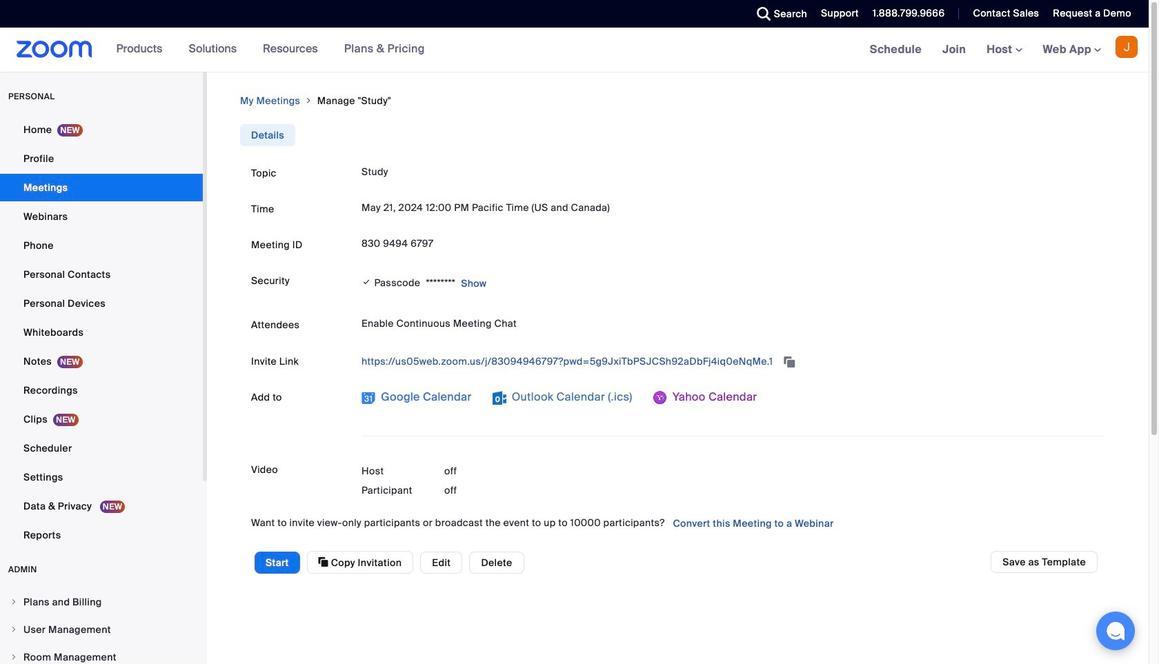 Task type: vqa. For each thing, say whether or not it's contained in the screenshot.
top right icon
yes



Task type: locate. For each thing, give the bounding box(es) containing it.
1 vertical spatial menu item
[[0, 617, 203, 643]]

profile picture image
[[1116, 36, 1138, 58]]

right image
[[10, 598, 18, 607], [10, 626, 18, 634]]

zoom logo image
[[17, 41, 92, 58]]

add to outlook calendar (.ics) image
[[492, 391, 506, 405]]

banner
[[0, 28, 1149, 72]]

3 menu item from the top
[[0, 645, 203, 665]]

0 vertical spatial menu item
[[0, 589, 203, 616]]

1 vertical spatial right image
[[10, 626, 18, 634]]

application
[[362, 351, 1105, 373]]

2 menu item from the top
[[0, 617, 203, 643]]

2 vertical spatial menu item
[[0, 645, 203, 665]]

menu item
[[0, 589, 203, 616], [0, 617, 203, 643], [0, 645, 203, 665]]

tab
[[240, 124, 295, 146]]

0 vertical spatial right image
[[10, 598, 18, 607]]

add to yahoo calendar image
[[653, 391, 667, 405]]

meetings navigation
[[860, 28, 1149, 72]]

open chat image
[[1106, 622, 1126, 641]]

0 horizontal spatial right image
[[10, 654, 18, 662]]

right image
[[305, 94, 313, 108], [10, 654, 18, 662]]

2 right image from the top
[[10, 626, 18, 634]]

add to google calendar image
[[362, 391, 375, 405]]

manage study navigation
[[240, 94, 1116, 108]]

1 vertical spatial right image
[[10, 654, 18, 662]]

0 vertical spatial right image
[[305, 94, 313, 108]]



Task type: describe. For each thing, give the bounding box(es) containing it.
personal menu menu
[[0, 116, 203, 551]]

1 horizontal spatial right image
[[305, 94, 313, 108]]

checked image
[[362, 275, 372, 289]]

admin menu menu
[[0, 589, 203, 665]]

1 right image from the top
[[10, 598, 18, 607]]

copy image
[[319, 556, 328, 569]]

1 menu item from the top
[[0, 589, 203, 616]]

product information navigation
[[92, 28, 435, 72]]

manage my meeting tab control tab list
[[240, 124, 295, 146]]

right image inside menu item
[[10, 654, 18, 662]]



